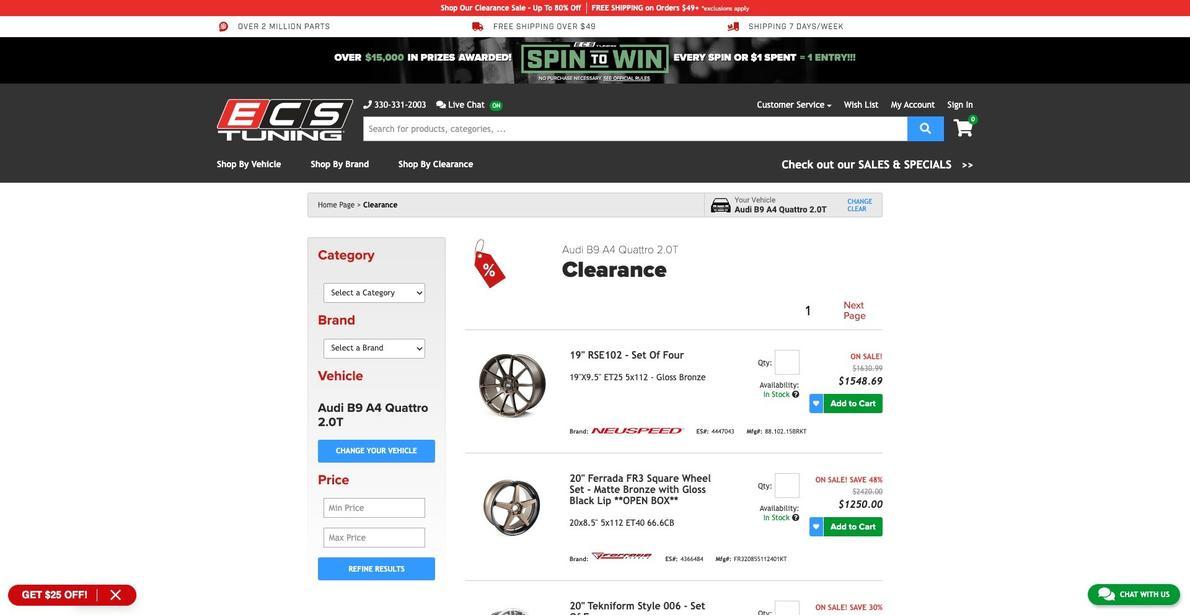 Task type: locate. For each thing, give the bounding box(es) containing it.
es#4447043 - 88.102.15brkt - 19" rse102 - set of four - 19"x9.5" et25 5x112 - gloss bronze - neuspeed - audi image
[[466, 350, 560, 421]]

search image
[[921, 122, 932, 134]]

None number field
[[775, 350, 800, 375], [775, 474, 800, 499], [775, 602, 800, 616], [775, 350, 800, 375], [775, 474, 800, 499], [775, 602, 800, 616]]

question circle image
[[792, 391, 800, 399]]

neuspeed - corporate logo image
[[591, 428, 684, 434]]

add to wish list image
[[814, 524, 820, 530]]

Max Price number field
[[323, 529, 426, 548]]

question circle image
[[792, 515, 800, 522]]

es#4624063 - 006-12kt1 - 20" tekniform style 006 - set of four - 20"x9" et30 5x112 - hyper silver - tekniform - audi bmw mini image
[[466, 602, 560, 616]]

ferrada wheels - corporate logo image
[[591, 552, 653, 562]]

es#4366484 - fr320855112401kt - 20" ferrada fr3 square wheel set -  matte bronze with gloss black lip **open box** - 20x8.5" 5x112 et40 66.6cb - ferrada wheels - audi bmw volkswagen image
[[466, 474, 560, 544]]

paginated product list navigation navigation
[[562, 298, 883, 325]]



Task type: describe. For each thing, give the bounding box(es) containing it.
comments image
[[436, 100, 446, 109]]

ecs tuning image
[[217, 99, 354, 141]]

ecs tuning 'spin to win' contest logo image
[[522, 42, 669, 73]]

comments image
[[1099, 587, 1116, 602]]

phone image
[[363, 100, 372, 109]]

Search text field
[[363, 117, 908, 141]]

Min Price number field
[[323, 499, 426, 519]]

add to wish list image
[[814, 401, 820, 407]]

shopping cart image
[[954, 120, 974, 137]]



Task type: vqa. For each thing, say whether or not it's contained in the screenshot.
the leftmost Spyder
no



